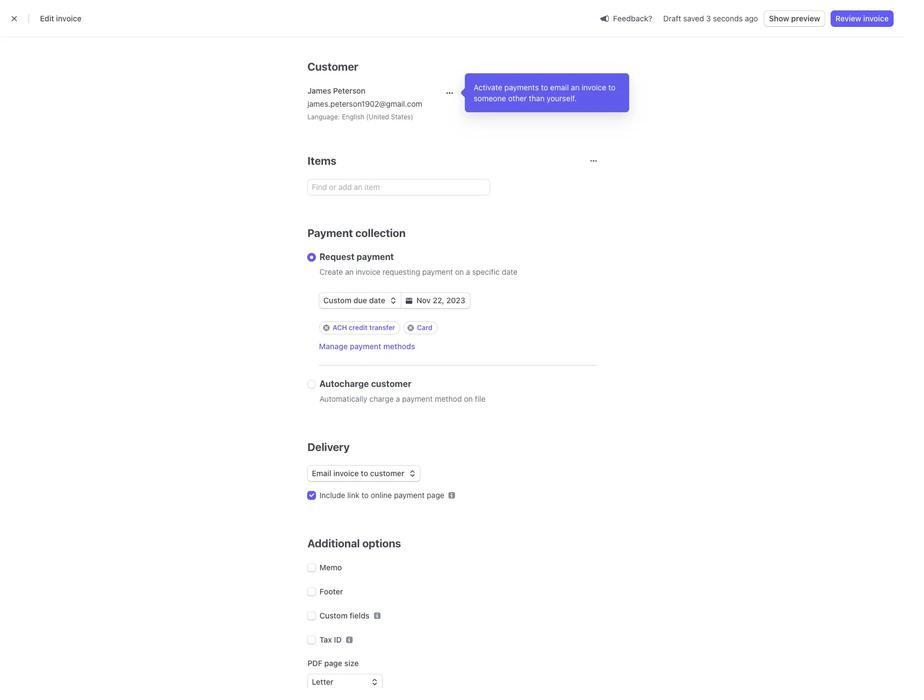 Task type: describe. For each thing, give the bounding box(es) containing it.
language:
[[308, 113, 340, 121]]

someone
[[474, 94, 507, 103]]

manage payment methods button
[[319, 341, 416, 352]]

preview
[[792, 14, 821, 23]]

payments
[[505, 83, 539, 92]]

draft
[[664, 14, 682, 23]]

pdf
[[308, 659, 323, 669]]

feedback? button
[[596, 11, 657, 26]]

to for online
[[362, 491, 369, 500]]

peterson
[[333, 86, 366, 95]]

methods
[[384, 342, 416, 351]]

payment inside manage payment methods 'button'
[[350, 342, 382, 351]]

collection
[[356, 227, 406, 240]]

customer inside popup button
[[370, 469, 405, 479]]

requesting
[[383, 267, 421, 277]]

on for customer
[[464, 395, 473, 404]]

manage
[[319, 342, 348, 351]]

svg image for email invoice to customer
[[409, 471, 416, 477]]

edit
[[40, 14, 54, 23]]

1 horizontal spatial page
[[427, 491, 445, 500]]

a inside "request payment create an invoice requesting payment on a specific date"
[[466, 267, 471, 277]]

request
[[320, 252, 355, 262]]

activate
[[474, 83, 503, 92]]

payment
[[308, 227, 353, 240]]

specific
[[473, 267, 500, 277]]

autocharge
[[320, 379, 369, 389]]

invoice for email invoice to customer
[[334, 469, 359, 479]]

memo
[[320, 563, 342, 573]]

customer inside "autocharge customer automatically charge a payment method on file"
[[371, 379, 412, 389]]

letter button
[[308, 675, 382, 689]]

custom due date
[[324, 296, 386, 305]]

show
[[770, 14, 790, 23]]

date inside popup button
[[369, 296, 386, 305]]

tax id
[[320, 636, 342, 645]]

saved
[[684, 14, 705, 23]]

payment down collection
[[357, 252, 394, 262]]

charge
[[370, 395, 394, 404]]

seconds
[[714, 14, 744, 23]]

review invoice
[[836, 14, 890, 23]]

online
[[371, 491, 392, 500]]

an inside "request payment create an invoice requesting payment on a specific date"
[[345, 267, 354, 277]]

Find or add an item text field
[[308, 180, 490, 195]]

review
[[836, 14, 862, 23]]

ach credit transfer
[[333, 324, 395, 332]]

james.peterson1902@gmail.com
[[308, 99, 423, 109]]

include
[[320, 491, 346, 500]]

remove ach credit transfer image
[[323, 325, 330, 332]]

custom fields
[[320, 612, 370, 621]]

pdf page size
[[308, 659, 359, 669]]

custom for custom fields
[[320, 612, 348, 621]]

credit
[[349, 324, 368, 332]]

edit invoice
[[40, 14, 82, 23]]

svg image for letter
[[371, 680, 378, 686]]

fields
[[350, 612, 370, 621]]

2023
[[447, 296, 466, 305]]

email
[[551, 83, 569, 92]]

custom for custom due date
[[324, 296, 352, 305]]

james peterson james.peterson1902@gmail.com language: english (united states)
[[308, 86, 423, 121]]

nov 22, 2023
[[417, 296, 466, 305]]

invoice inside "request payment create an invoice requesting payment on a specific date"
[[356, 267, 381, 277]]

other
[[509, 94, 527, 103]]

create
[[320, 267, 343, 277]]

payment inside "autocharge customer automatically charge a payment method on file"
[[402, 395, 433, 404]]

(united
[[367, 113, 390, 121]]

english
[[342, 113, 365, 121]]



Task type: locate. For each thing, give the bounding box(es) containing it.
1 vertical spatial date
[[369, 296, 386, 305]]

a
[[466, 267, 471, 277], [396, 395, 400, 404]]

to right email
[[609, 83, 616, 92]]

on inside "autocharge customer automatically charge a payment method on file"
[[464, 395, 473, 404]]

0 horizontal spatial date
[[369, 296, 386, 305]]

to for email
[[542, 83, 549, 92]]

page
[[427, 491, 445, 500], [325, 659, 343, 669]]

an right create
[[345, 267, 354, 277]]

james
[[308, 86, 331, 95]]

svg image inside email invoice to customer popup button
[[409, 471, 416, 477]]

invoice up link at the left bottom of the page
[[334, 469, 359, 479]]

customer
[[308, 60, 359, 73]]

0 vertical spatial customer
[[371, 379, 412, 389]]

request payment create an invoice requesting payment on a specific date
[[320, 252, 518, 277]]

than
[[529, 94, 545, 103]]

1 horizontal spatial a
[[466, 267, 471, 277]]

1 vertical spatial custom
[[320, 612, 348, 621]]

date
[[502, 267, 518, 277], [369, 296, 386, 305]]

payment left method
[[402, 395, 433, 404]]

2 vertical spatial svg image
[[409, 471, 416, 477]]

email invoice to customer
[[312, 469, 405, 479]]

svg image for custom due date
[[390, 298, 397, 304]]

3
[[707, 14, 712, 23]]

1 vertical spatial customer
[[370, 469, 405, 479]]

1 horizontal spatial svg image
[[390, 298, 397, 304]]

svg image for nov 22, 2023
[[406, 298, 412, 304]]

on for payment
[[455, 267, 464, 277]]

link
[[348, 491, 360, 500]]

email invoice to customer button
[[308, 466, 420, 482]]

1 horizontal spatial an
[[571, 83, 580, 92]]

invoice right edit
[[56, 14, 82, 23]]

remove card image
[[408, 325, 414, 332]]

toolbar
[[319, 322, 438, 335]]

invoice for edit invoice
[[56, 14, 82, 23]]

invoice right review
[[864, 14, 890, 23]]

additional
[[308, 538, 360, 550]]

items
[[308, 155, 337, 167]]

svg image up include link to online payment page
[[409, 471, 416, 477]]

method
[[435, 395, 462, 404]]

0 vertical spatial custom
[[324, 296, 352, 305]]

to inside popup button
[[361, 469, 368, 479]]

0 horizontal spatial an
[[345, 267, 354, 277]]

delivery
[[308, 441, 350, 454]]

include link to online payment page
[[320, 491, 445, 500]]

invoice inside popup button
[[334, 469, 359, 479]]

page right online
[[427, 491, 445, 500]]

1 vertical spatial page
[[325, 659, 343, 669]]

to up than
[[542, 83, 549, 92]]

custom due date button
[[319, 293, 401, 309]]

on inside "request payment create an invoice requesting payment on a specific date"
[[455, 267, 464, 277]]

nov 22, 2023 button
[[402, 293, 470, 309]]

svg image left activate
[[447, 90, 453, 97]]

activate payments to email an invoice to someone other than yourself.
[[474, 83, 616, 103]]

svg image inside custom due date popup button
[[390, 298, 397, 304]]

show preview button
[[765, 11, 825, 26]]

svg image
[[447, 90, 453, 97], [406, 298, 412, 304], [409, 471, 416, 477]]

due
[[354, 296, 367, 305]]

a left specific
[[466, 267, 471, 277]]

1 horizontal spatial date
[[502, 267, 518, 277]]

1 vertical spatial an
[[345, 267, 354, 277]]

customer
[[371, 379, 412, 389], [370, 469, 405, 479]]

email
[[312, 469, 332, 479]]

0 vertical spatial svg image
[[447, 90, 453, 97]]

svg image right letter
[[371, 680, 378, 686]]

0 vertical spatial a
[[466, 267, 471, 277]]

tab list
[[749, 75, 905, 104]]

an right email
[[571, 83, 580, 92]]

0 horizontal spatial page
[[325, 659, 343, 669]]

on
[[455, 267, 464, 277], [464, 395, 473, 404]]

nov
[[417, 296, 431, 305]]

automatically
[[320, 395, 368, 404]]

invoice inside button
[[864, 14, 890, 23]]

ach
[[333, 324, 347, 332]]

states)
[[391, 113, 414, 121]]

invoice up due
[[356, 267, 381, 277]]

payment
[[357, 252, 394, 262], [423, 267, 453, 277], [350, 342, 382, 351], [402, 395, 433, 404], [394, 491, 425, 500]]

options
[[363, 538, 401, 550]]

customer up charge
[[371, 379, 412, 389]]

to
[[542, 83, 549, 92], [609, 83, 616, 92], [361, 469, 368, 479], [362, 491, 369, 500]]

a right charge
[[396, 395, 400, 404]]

svg image inside letter "popup button"
[[371, 680, 378, 686]]

custom inside popup button
[[324, 296, 352, 305]]

svg image up transfer
[[390, 298, 397, 304]]

an inside activate payments to email an invoice to someone other than yourself.
[[571, 83, 580, 92]]

feedback?
[[614, 13, 653, 23]]

page left size on the left
[[325, 659, 343, 669]]

file
[[475, 395, 486, 404]]

date right due
[[369, 296, 386, 305]]

an
[[571, 83, 580, 92], [345, 267, 354, 277]]

customer up include link to online payment page
[[370, 469, 405, 479]]

draft saved 3 seconds ago
[[664, 14, 759, 23]]

tax
[[320, 636, 332, 645]]

0 vertical spatial an
[[571, 83, 580, 92]]

svg image
[[390, 298, 397, 304], [371, 680, 378, 686]]

22,
[[433, 296, 445, 305]]

card
[[417, 324, 433, 332]]

date inside "request payment create an invoice requesting payment on a specific date"
[[502, 267, 518, 277]]

svg image inside nov 22, 2023 "button"
[[406, 298, 412, 304]]

invoice right email
[[582, 83, 607, 92]]

on left specific
[[455, 267, 464, 277]]

0 vertical spatial svg image
[[390, 298, 397, 304]]

0 horizontal spatial a
[[396, 395, 400, 404]]

yourself.
[[547, 94, 577, 103]]

to up include link to online payment page
[[361, 469, 368, 479]]

payment right online
[[394, 491, 425, 500]]

1 vertical spatial a
[[396, 395, 400, 404]]

show preview
[[770, 14, 821, 23]]

to right link at the left bottom of the page
[[362, 491, 369, 500]]

0 vertical spatial on
[[455, 267, 464, 277]]

transfer
[[370, 324, 395, 332]]

letter
[[312, 678, 334, 687]]

invoice for review invoice
[[864, 14, 890, 23]]

autocharge customer automatically charge a payment method on file
[[320, 379, 486, 404]]

invoice inside activate payments to email an invoice to someone other than yourself.
[[582, 83, 607, 92]]

custom left due
[[324, 296, 352, 305]]

payment down ach credit transfer
[[350, 342, 382, 351]]

a inside "autocharge customer automatically charge a payment method on file"
[[396, 395, 400, 404]]

payment collection
[[308, 227, 406, 240]]

additional options
[[308, 538, 401, 550]]

date right specific
[[502, 267, 518, 277]]

0 horizontal spatial svg image
[[371, 680, 378, 686]]

review invoice button
[[832, 11, 894, 26]]

1 vertical spatial svg image
[[371, 680, 378, 686]]

manage payment methods
[[319, 342, 416, 351]]

ago
[[746, 14, 759, 23]]

footer
[[320, 588, 343, 597]]

toolbar containing ach credit transfer
[[319, 322, 438, 335]]

1 vertical spatial svg image
[[406, 298, 412, 304]]

0 vertical spatial page
[[427, 491, 445, 500]]

to for customer
[[361, 469, 368, 479]]

payment up 22,
[[423, 267, 453, 277]]

svg image left nov
[[406, 298, 412, 304]]

custom
[[324, 296, 352, 305], [320, 612, 348, 621]]

0 vertical spatial date
[[502, 267, 518, 277]]

size
[[345, 659, 359, 669]]

id
[[334, 636, 342, 645]]

invoice
[[56, 14, 82, 23], [864, 14, 890, 23], [582, 83, 607, 92], [356, 267, 381, 277], [334, 469, 359, 479]]

1 vertical spatial on
[[464, 395, 473, 404]]

on left file
[[464, 395, 473, 404]]

custom down footer
[[320, 612, 348, 621]]



Task type: vqa. For each thing, say whether or not it's contained in the screenshot.
Advanced options button
no



